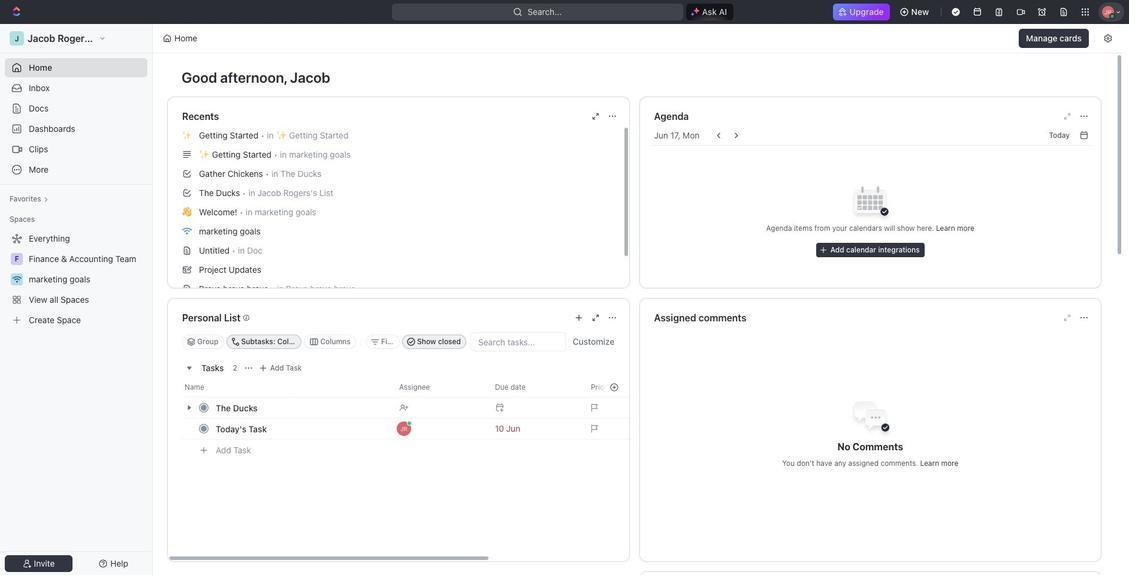 Task type: describe. For each thing, give the bounding box(es) containing it.
tree inside the 'sidebar' navigation
[[5, 229, 147, 330]]

wifi image
[[12, 276, 21, 283]]

sidebar navigation
[[0, 24, 155, 575]]

Search tasks... text field
[[471, 333, 566, 351]]

wifi image
[[182, 227, 192, 235]]



Task type: locate. For each thing, give the bounding box(es) containing it.
tree
[[5, 229, 147, 330]]

finance & accounting team, , element
[[11, 253, 23, 265]]

jacob rogers's workspace, , element
[[10, 31, 24, 46]]



Task type: vqa. For each thing, say whether or not it's contained in the screenshot.
Jacob Rogers's Workspace, , element
yes



